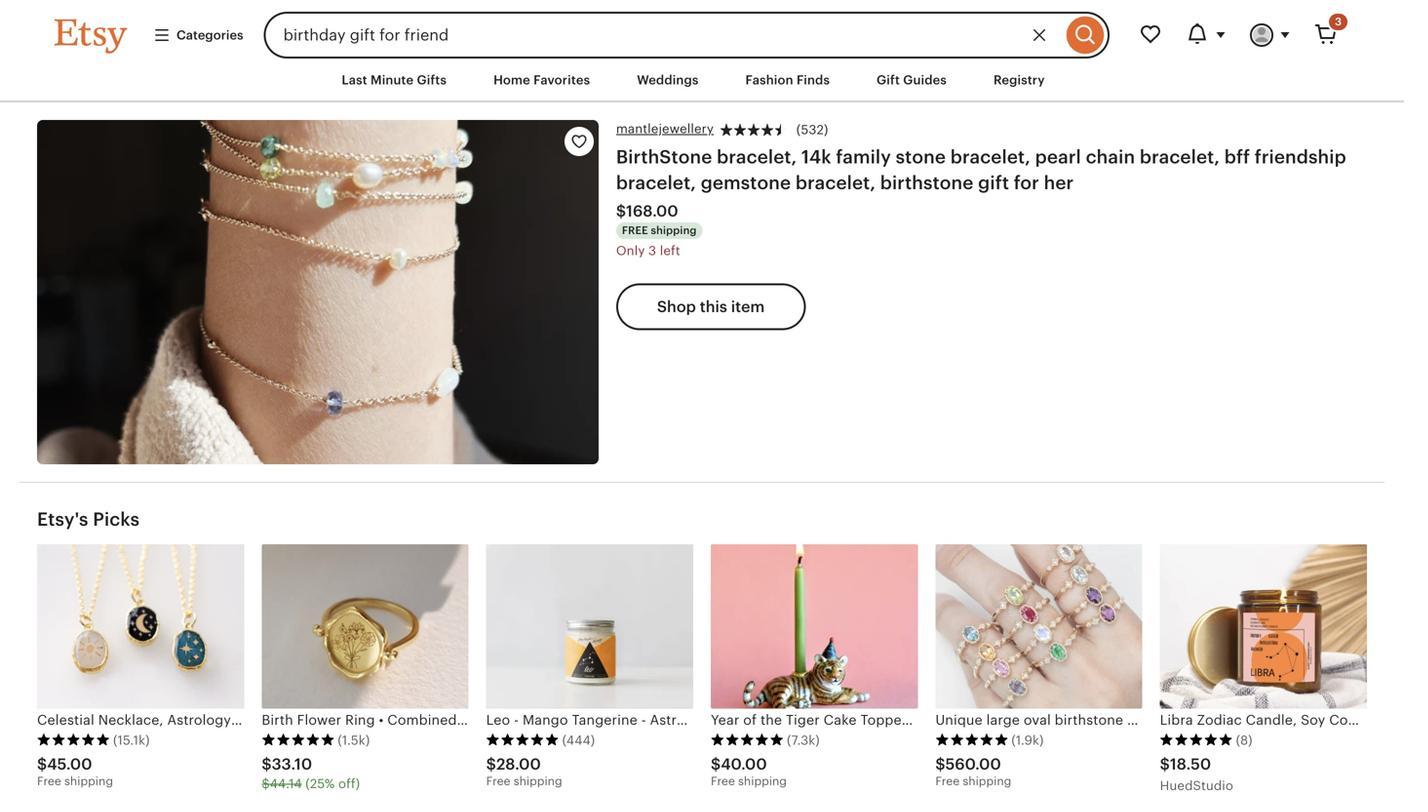 Task type: describe. For each thing, give the bounding box(es) containing it.
(8)
[[1236, 733, 1253, 748]]

series
[[718, 712, 759, 728]]

45.00
[[47, 755, 92, 773]]

leo
[[486, 712, 510, 728]]

shipping for 40.00
[[738, 774, 787, 788]]

gift
[[877, 73, 900, 87]]

birthstone bracelet, 14k family stone bracelet, pearl chain bracelet, bff friendship bracelet, gemstone bracelet, birthstone gift for her link
[[616, 146, 1347, 193]]

menu bar containing last minute gifts
[[20, 59, 1385, 103]]

birthstone bracelet, 14k family stone bracelet, pearl chain bracelet, bff friendship bracelet, gemstone bracelet, birthstone gift for her $ 168.00 free shipping only 3 left
[[616, 146, 1347, 258]]

(532)
[[797, 123, 829, 137]]

home
[[494, 73, 531, 87]]

$ for 28.00
[[486, 755, 496, 773]]

mango
[[523, 712, 568, 728]]

5 out of 5 stars image for 45.00
[[37, 733, 110, 747]]

astrology
[[650, 712, 714, 728]]

mantlejewellery link
[[616, 120, 714, 138]]

only
[[616, 243, 645, 258]]

3 link
[[1303, 12, 1350, 59]]

$ 33.10 $ 44.14 (25% off)
[[262, 755, 360, 791]]

tangerine
[[572, 712, 638, 728]]

(25%
[[306, 776, 335, 791]]

bracelet, up gemstone
[[717, 146, 797, 167]]

last minute gifts link
[[327, 62, 461, 98]]

bracelet, up gift
[[951, 146, 1031, 167]]

guides
[[903, 73, 947, 87]]

shop
[[657, 298, 696, 315]]

libra zodiac candle, soy coconut wax, 9oz, amber jar with lid, bright and bold image
[[1160, 544, 1367, 709]]

gemstone
[[701, 172, 791, 193]]

5 out of 5 stars image for 40.00
[[711, 733, 784, 747]]

Search for anything text field
[[264, 12, 1062, 59]]

shipping for 45.00
[[64, 774, 113, 788]]

birth flower ring • combined birth flower ring • birth flower gift • birth flower jewelry • birth month ring • family birth flower ring image
[[262, 544, 469, 709]]

(7.3k)
[[787, 733, 820, 748]]

favorites
[[534, 73, 590, 87]]

fashion
[[746, 73, 794, 87]]

weddings
[[637, 73, 699, 87]]

2 - from the left
[[642, 712, 646, 728]]

home favorites
[[494, 73, 590, 87]]

this
[[700, 298, 728, 315]]

chain
[[1086, 146, 1136, 167]]

168.00
[[626, 202, 679, 220]]

last
[[342, 73, 367, 87]]

$ 18.50 huedstudio
[[1160, 755, 1234, 793]]

etsy's
[[37, 509, 88, 530]]

off)
[[338, 776, 360, 791]]

28.00
[[496, 755, 541, 773]]

44.14
[[270, 776, 302, 791]]

1 - from the left
[[514, 712, 519, 728]]

etsy's picks
[[37, 509, 140, 530]]

shop this item
[[657, 298, 765, 315]]

$ 560.00 free shipping
[[936, 755, 1012, 788]]

free for 28.00
[[486, 774, 511, 788]]

(1.9k)
[[1012, 733, 1044, 748]]

year of the tiger cake topper | porcelain figurine | camp hollow collectable heirloom art | birthday candle holder | collect them all! image
[[711, 544, 918, 709]]

huedstudio
[[1160, 778, 1234, 793]]

shipping for 28.00
[[514, 774, 562, 788]]

registry link
[[979, 62, 1060, 98]]

5 out of 5 stars image for 18.50
[[1160, 733, 1234, 747]]

$ 28.00 free shipping
[[486, 755, 562, 788]]

free for 45.00
[[37, 774, 61, 788]]

leo - mango tangerine - astrology series - soy wax candle
[[486, 712, 872, 728]]

finds
[[797, 73, 830, 87]]

33.10
[[272, 755, 312, 773]]

(15.1k)
[[113, 733, 150, 748]]

family
[[836, 146, 891, 167]]



Task type: locate. For each thing, give the bounding box(es) containing it.
6 5 out of 5 stars image from the left
[[1160, 733, 1234, 747]]

for
[[1014, 172, 1040, 193]]

(1.5k)
[[338, 733, 370, 748]]

$ for 45.00
[[37, 755, 47, 773]]

shipping for 560.00
[[963, 774, 1012, 788]]

3 inside birthstone bracelet, 14k family stone bracelet, pearl chain bracelet, bff friendship bracelet, gemstone bracelet, birthstone gift for her $ 168.00 free shipping only 3 left
[[649, 243, 657, 258]]

$ for 33.10
[[262, 755, 272, 773]]

fashion finds
[[746, 73, 830, 87]]

free down 45.00
[[37, 774, 61, 788]]

3 - from the left
[[763, 712, 767, 728]]

free inside $ 28.00 free shipping
[[486, 774, 511, 788]]

leo - mango tangerine - astrology series - soy wax candle image
[[486, 544, 694, 709]]

categories button
[[139, 17, 258, 53]]

$ for 560.00
[[936, 755, 946, 773]]

$ inside birthstone bracelet, 14k family stone bracelet, pearl chain bracelet, bff friendship bracelet, gemstone bracelet, birthstone gift for her $ 168.00 free shipping only 3 left
[[616, 202, 626, 220]]

$ inside '$ 40.00 free shipping'
[[711, 755, 721, 773]]

free
[[622, 224, 648, 237]]

free
[[37, 774, 61, 788], [486, 774, 511, 788], [711, 774, 735, 788], [936, 774, 960, 788]]

gift
[[978, 172, 1010, 193]]

shipping up left at the top of page
[[651, 224, 697, 237]]

celestial necklace, astrology necklace, dainty gemstone, gold star necklace, moon pendant, galaxy jewelry, zodiac necklace, sun necklace, image
[[37, 544, 244, 709]]

candle
[[828, 712, 872, 728]]

shipping down 28.00
[[514, 774, 562, 788]]

5 out of 5 stars image up 45.00
[[37, 733, 110, 747]]

2 horizontal spatial -
[[763, 712, 767, 728]]

fashion finds link
[[731, 62, 845, 98]]

mantlejewellery
[[616, 122, 714, 136]]

free down 28.00
[[486, 774, 511, 788]]

(444)
[[562, 733, 595, 748]]

5 out of 5 stars image for 28.00
[[486, 733, 560, 747]]

4 5 out of 5 stars image from the left
[[711, 733, 784, 747]]

1 5 out of 5 stars image from the left
[[37, 733, 110, 747]]

-
[[514, 712, 519, 728], [642, 712, 646, 728], [763, 712, 767, 728]]

categories
[[177, 28, 243, 42]]

pearl
[[1036, 146, 1082, 167]]

18.50
[[1170, 755, 1212, 773]]

- right leo
[[514, 712, 519, 728]]

last minute gifts
[[342, 73, 447, 87]]

shipping down "560.00"
[[963, 774, 1012, 788]]

shipping down 45.00
[[64, 774, 113, 788]]

item
[[731, 298, 765, 315]]

0 vertical spatial 3
[[1335, 16, 1342, 28]]

gifts
[[417, 73, 447, 87]]

free down "560.00"
[[936, 774, 960, 788]]

$ for 18.50
[[1160, 755, 1170, 773]]

5 out of 5 stars image up "560.00"
[[936, 733, 1009, 747]]

shipping inside birthstone bracelet, 14k family stone bracelet, pearl chain bracelet, bff friendship bracelet, gemstone bracelet, birthstone gift for her $ 168.00 free shipping only 3 left
[[651, 224, 697, 237]]

free inside '$ 40.00 free shipping'
[[711, 774, 735, 788]]

- left soy
[[763, 712, 767, 728]]

5 out of 5 stars image for 560.00
[[936, 733, 1009, 747]]

bracelet, down birthstone
[[616, 172, 696, 193]]

0 horizontal spatial 3
[[649, 243, 657, 258]]

3 inside categories banner
[[1335, 16, 1342, 28]]

free for 560.00
[[936, 774, 960, 788]]

shipping inside $ 28.00 free shipping
[[514, 774, 562, 788]]

soy
[[771, 712, 794, 728]]

picks
[[93, 509, 140, 530]]

stone
[[896, 146, 946, 167]]

1 horizontal spatial -
[[642, 712, 646, 728]]

shipping
[[651, 224, 697, 237], [64, 774, 113, 788], [514, 774, 562, 788], [738, 774, 787, 788], [963, 774, 1012, 788]]

$
[[616, 202, 626, 220], [37, 755, 47, 773], [262, 755, 272, 773], [486, 755, 496, 773], [711, 755, 721, 773], [936, 755, 946, 773], [1160, 755, 1170, 773], [262, 776, 270, 791]]

minute
[[371, 73, 414, 87]]

friendship
[[1255, 146, 1347, 167]]

None search field
[[264, 12, 1110, 59]]

$ inside $ 560.00 free shipping
[[936, 755, 946, 773]]

none search field inside categories banner
[[264, 12, 1110, 59]]

birthstone
[[881, 172, 974, 193]]

$ 45.00 free shipping
[[37, 755, 113, 788]]

$ for 40.00
[[711, 755, 721, 773]]

2 free from the left
[[486, 774, 511, 788]]

registry
[[994, 73, 1045, 87]]

free for 40.00
[[711, 774, 735, 788]]

her
[[1044, 172, 1074, 193]]

bff
[[1225, 146, 1251, 167]]

560.00
[[946, 755, 1002, 773]]

3
[[1335, 16, 1342, 28], [649, 243, 657, 258]]

1 vertical spatial 3
[[649, 243, 657, 258]]

5 out of 5 stars image up 33.10
[[262, 733, 335, 747]]

free down 40.00
[[711, 774, 735, 788]]

bracelet, down 14k
[[796, 172, 876, 193]]

categories banner
[[20, 0, 1385, 59]]

free inside $ 560.00 free shipping
[[936, 774, 960, 788]]

$ inside $ 18.50 huedstudio
[[1160, 755, 1170, 773]]

1 free from the left
[[37, 774, 61, 788]]

bracelet, left bff
[[1140, 146, 1220, 167]]

5 out of 5 stars image up 28.00
[[486, 733, 560, 747]]

shipping down 40.00
[[738, 774, 787, 788]]

$ 40.00 free shipping
[[711, 755, 787, 788]]

3 5 out of 5 stars image from the left
[[486, 733, 560, 747]]

40.00
[[721, 755, 767, 773]]

0 horizontal spatial -
[[514, 712, 519, 728]]

shipping inside '$ 40.00 free shipping'
[[738, 774, 787, 788]]

free inside $ 45.00 free shipping
[[37, 774, 61, 788]]

5 out of 5 stars image up the '18.50'
[[1160, 733, 1234, 747]]

home favorites link
[[479, 62, 605, 98]]

1 horizontal spatial 3
[[1335, 16, 1342, 28]]

- left astrology
[[642, 712, 646, 728]]

birthstone
[[616, 146, 712, 167]]

$ inside $ 28.00 free shipping
[[486, 755, 496, 773]]

2 5 out of 5 stars image from the left
[[262, 733, 335, 747]]

bracelet,
[[717, 146, 797, 167], [951, 146, 1031, 167], [1140, 146, 1220, 167], [616, 172, 696, 193], [796, 172, 876, 193]]

$ inside $ 45.00 free shipping
[[37, 755, 47, 773]]

5 5 out of 5 stars image from the left
[[936, 733, 1009, 747]]

shipping inside $ 45.00 free shipping
[[64, 774, 113, 788]]

left
[[660, 243, 681, 258]]

14k
[[802, 146, 832, 167]]

shipping inside $ 560.00 free shipping
[[963, 774, 1012, 788]]

4 free from the left
[[936, 774, 960, 788]]

3 free from the left
[[711, 774, 735, 788]]

menu bar
[[20, 59, 1385, 103]]

wax
[[798, 712, 824, 728]]

gift guides
[[877, 73, 947, 87]]

shop this item link
[[616, 283, 806, 330]]

5 out of 5 stars image down series
[[711, 733, 784, 747]]

unique large oval birthstone ring, vintage inspired oval birthstone jewelry, unique birthday gift, birthstone gift recycled 14k yellow gold image
[[936, 544, 1143, 709]]

gift guides link
[[862, 62, 962, 98]]

weddings link
[[623, 62, 714, 98]]

5 out of 5 stars image
[[37, 733, 110, 747], [262, 733, 335, 747], [486, 733, 560, 747], [711, 733, 784, 747], [936, 733, 1009, 747], [1160, 733, 1234, 747]]



Task type: vqa. For each thing, say whether or not it's contained in the screenshot.
2nd "67.90" from the left
no



